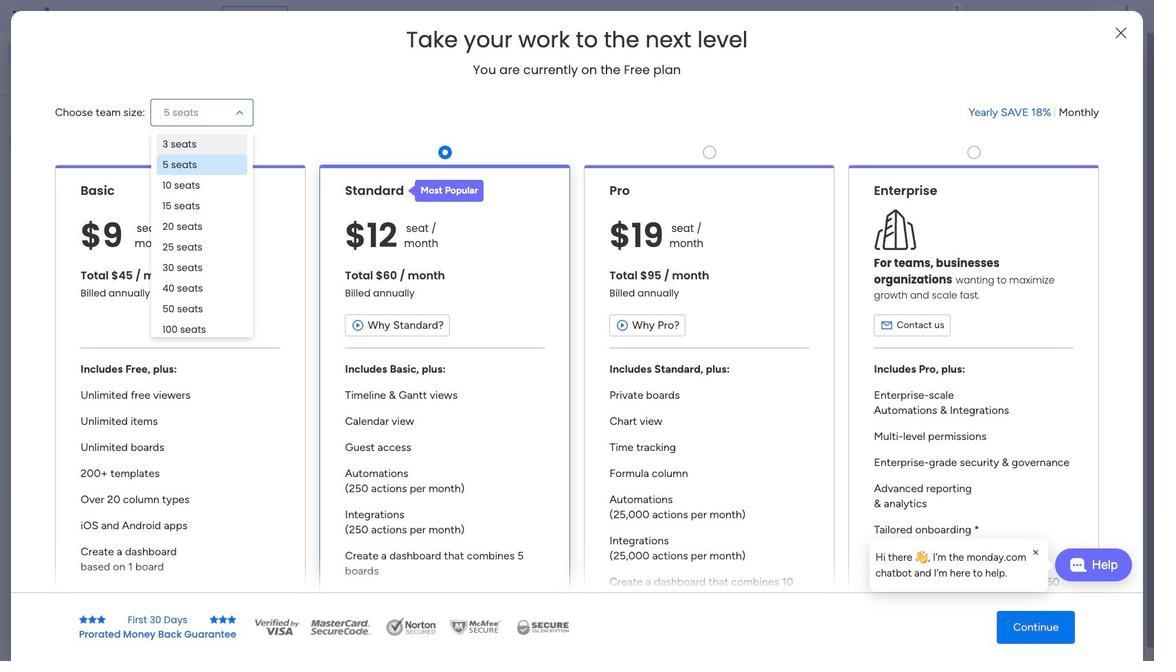 Task type: describe. For each thing, give the bounding box(es) containing it.
5 star image from the left
[[228, 616, 237, 625]]

1 star image from the left
[[88, 616, 97, 625]]

workspace image for component icon
[[235, 557, 268, 590]]

getting started element
[[928, 328, 1134, 383]]

help image
[[1065, 10, 1079, 23]]

1 image
[[951, 1, 964, 16]]

basic tier selected option
[[55, 165, 306, 620]]

1 vertical spatial option
[[8, 65, 167, 87]]

component image
[[618, 577, 629, 590]]

3 star image from the left
[[210, 616, 219, 625]]

enterprise tier selected option
[[849, 165, 1100, 620]]

component image
[[278, 577, 289, 590]]

mcafee secure image
[[448, 618, 503, 638]]

notifications image
[[911, 10, 924, 23]]

1 element
[[351, 327, 367, 344]]

standard tier selected option
[[320, 165, 570, 620]]

tier options list box
[[55, 140, 1100, 620]]

select product image
[[12, 10, 26, 23]]

star image
[[79, 616, 88, 625]]

monday marketplace image
[[1001, 10, 1015, 23]]

ssl encrypted image
[[509, 618, 577, 638]]

workspace image
[[583, 561, 600, 586]]

update feed image
[[941, 10, 955, 23]]

2 vertical spatial option
[[0, 163, 175, 165]]

norton secured image
[[381, 618, 443, 638]]

pro tier selected option
[[584, 165, 835, 620]]



Task type: vqa. For each thing, say whether or not it's contained in the screenshot.
the "Close Update feed (Inbox)" Icon
yes



Task type: locate. For each thing, give the bounding box(es) containing it.
option
[[8, 41, 167, 63], [8, 65, 167, 87], [0, 163, 175, 165]]

billing cycle selection group
[[969, 105, 1100, 120]]

0 horizontal spatial add to favorites image
[[408, 251, 421, 265]]

4 star image from the left
[[219, 616, 228, 625]]

quick search results list box
[[212, 129, 895, 311]]

workspace image for component image
[[575, 557, 608, 590]]

2 add to favorites image from the left
[[632, 251, 646, 265]]

1 workspace image from the left
[[235, 557, 268, 590]]

dialog
[[870, 540, 1049, 592]]

2 workspace image from the left
[[575, 557, 608, 590]]

workspace image left component icon
[[235, 557, 268, 590]]

1 add to favorites image from the left
[[408, 251, 421, 265]]

section head
[[408, 180, 484, 202]]

section head inside standard tier selected option
[[408, 180, 484, 202]]

2 star image from the left
[[97, 616, 106, 625]]

workspace image left component image
[[575, 557, 608, 590]]

ruby anderson image
[[1116, 5, 1138, 27]]

chat bot icon image
[[1070, 559, 1087, 573]]

close update feed (inbox) image
[[212, 327, 229, 344]]

0 vertical spatial option
[[8, 41, 167, 63]]

0 horizontal spatial workspace image
[[235, 557, 268, 590]]

workspace image
[[235, 557, 268, 590], [575, 557, 608, 590]]

mastercard secure code image
[[307, 618, 375, 638]]

heading
[[406, 27, 748, 52]]

see plans image
[[228, 9, 240, 24]]

1 horizontal spatial add to favorites image
[[632, 251, 646, 265]]

list box
[[0, 160, 175, 396]]

verified by visa image
[[253, 618, 301, 638]]

search everything image
[[1035, 10, 1049, 23]]

close recently visited image
[[212, 112, 229, 129]]

1 horizontal spatial workspace image
[[575, 557, 608, 590]]

star image
[[88, 616, 97, 625], [97, 616, 106, 625], [210, 616, 219, 625], [219, 616, 228, 625], [228, 616, 237, 625]]

help center element
[[928, 394, 1134, 449]]

templates image image
[[940, 104, 1122, 199]]

add to favorites image
[[408, 251, 421, 265], [632, 251, 646, 265]]

invite members image
[[971, 10, 985, 23]]



